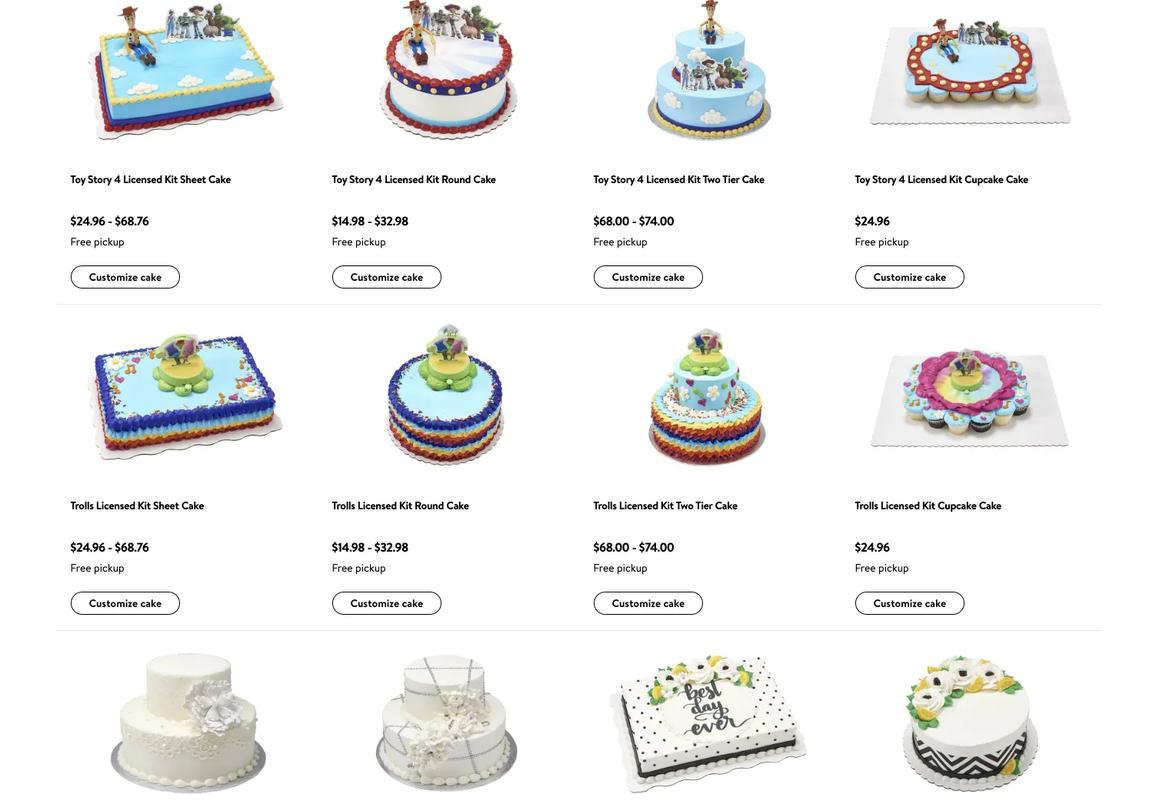 Task type: locate. For each thing, give the bounding box(es) containing it.
$68.00 - $74.00 free pickup down trolls licensed kit two tier cake
[[594, 539, 674, 576]]

1 4 from the left
[[114, 172, 121, 187]]

trolls licensed kit round cake
[[332, 498, 469, 513]]

1 vertical spatial $68.00
[[594, 539, 630, 556]]

customize for toy story 4 licensed kit sheet cake
[[89, 269, 138, 284]]

-
[[108, 212, 112, 229], [368, 212, 372, 229], [632, 212, 637, 229], [108, 539, 112, 556], [368, 539, 372, 556], [632, 539, 637, 556]]

$24.96 element
[[855, 212, 1029, 230], [855, 538, 1002, 556]]

$24.96 - $68.76 element down trolls licensed kit sheet cake
[[70, 538, 204, 556]]

0 horizontal spatial two
[[676, 498, 694, 513]]

0 vertical spatial sheet
[[180, 172, 206, 187]]

1 vertical spatial two
[[676, 498, 694, 513]]

1 $68.00 from the top
[[594, 212, 630, 229]]

customize
[[89, 269, 138, 284], [351, 269, 400, 284], [612, 269, 661, 284], [874, 269, 923, 284], [89, 595, 138, 611], [351, 595, 400, 611], [612, 595, 661, 611], [874, 595, 923, 611]]

0 vertical spatial $68.00 - $74.00 element
[[594, 212, 765, 230]]

2 $68.00 - $74.00 free pickup from the top
[[594, 539, 674, 576]]

2 $24.96 - $68.76 element from the top
[[70, 538, 204, 556]]

$14.98 - $32.98 element down trolls licensed kit round cake
[[332, 538, 469, 556]]

2 $24.96 free pickup from the top
[[855, 539, 909, 576]]

$14.98 - $32.98 element down toy story 4 licensed kit round cake
[[332, 212, 496, 230]]

$24.96 - $68.76 free pickup for story
[[70, 212, 149, 249]]

kit
[[165, 172, 178, 187], [426, 172, 439, 187], [688, 172, 701, 187], [950, 172, 963, 187], [138, 498, 151, 513], [399, 498, 412, 513], [661, 498, 674, 513], [923, 498, 936, 513]]

1 $14.98 from the top
[[332, 212, 365, 229]]

cake for trolls licensed kit sheet cake
[[140, 595, 162, 611]]

$24.96 element down trolls licensed kit cupcake cake
[[855, 538, 1002, 556]]

$68.00 - $74.00 free pickup down toy story 4 licensed kit two tier cake at the top right
[[594, 212, 674, 249]]

free
[[70, 234, 91, 249], [332, 234, 353, 249], [594, 234, 615, 249], [855, 234, 876, 249], [70, 560, 91, 576], [332, 560, 353, 576], [594, 560, 615, 576], [855, 560, 876, 576]]

$32.98 down toy story 4 licensed kit round cake
[[375, 212, 409, 229]]

cake
[[140, 269, 162, 284], [402, 269, 423, 284], [664, 269, 685, 284], [925, 269, 947, 284], [140, 595, 162, 611], [402, 595, 423, 611], [664, 595, 685, 611], [925, 595, 947, 611]]

toy story 4 licensed kit two tier cake image
[[594, 0, 825, 147]]

- for trolls licensed kit sheet cake
[[108, 539, 112, 556]]

$68.76 down 'toy story 4 licensed kit sheet cake'
[[115, 212, 149, 229]]

1 story from the left
[[88, 172, 112, 187]]

$68.00 - $74.00 element down toy story 4 licensed kit two tier cake at the top right
[[594, 212, 765, 230]]

4
[[114, 172, 121, 187], [376, 172, 382, 187], [637, 172, 644, 187], [899, 172, 906, 187]]

1 vertical spatial $32.98
[[375, 539, 409, 556]]

trolls licensed kit round cake image
[[332, 321, 563, 473]]

$68.00 - $74.00 free pickup for licensed
[[594, 539, 674, 576]]

1 vertical spatial $14.98 - $32.98 free pickup
[[332, 539, 409, 576]]

4 for $32.98
[[376, 172, 382, 187]]

2 $14.98 from the top
[[332, 539, 365, 556]]

pickup
[[94, 234, 124, 249], [356, 234, 386, 249], [617, 234, 648, 249], [879, 234, 909, 249], [94, 560, 124, 576], [356, 560, 386, 576], [617, 560, 648, 576], [879, 560, 909, 576]]

story for $74.00
[[611, 172, 635, 187]]

1 vertical spatial $14.98 - $32.98 element
[[332, 538, 469, 556]]

- down trolls licensed kit two tier cake
[[632, 539, 637, 556]]

$74.00 for kit
[[639, 539, 674, 556]]

2 $14.98 - $32.98 free pickup from the top
[[332, 539, 409, 576]]

1 horizontal spatial sheet
[[180, 172, 206, 187]]

$74.00 down toy story 4 licensed kit two tier cake at the top right
[[639, 212, 674, 229]]

cake
[[208, 172, 231, 187], [474, 172, 496, 187], [742, 172, 765, 187], [1006, 172, 1029, 187], [181, 498, 204, 513], [447, 498, 469, 513], [715, 498, 738, 513], [979, 498, 1002, 513]]

$74.00
[[639, 212, 674, 229], [639, 539, 674, 556]]

$24.96 - $68.76 free pickup
[[70, 212, 149, 249], [70, 539, 149, 576]]

0 vertical spatial $68.00 - $74.00 free pickup
[[594, 212, 674, 249]]

1 horizontal spatial two
[[703, 172, 721, 187]]

0 vertical spatial $24.96 - $68.76 free pickup
[[70, 212, 149, 249]]

free for trolls licensed kit round cake
[[332, 560, 353, 576]]

easy, breezy bride themed kit round cake image
[[855, 647, 1086, 794]]

$24.96 - $68.76 free pickup down trolls licensed kit sheet cake
[[70, 539, 149, 576]]

$68.00 - $74.00 element
[[594, 212, 765, 230], [594, 538, 738, 556]]

cake for trolls licensed kit two tier cake
[[664, 595, 685, 611]]

$68.76 down trolls licensed kit sheet cake
[[115, 539, 149, 556]]

cake for trolls licensed kit cupcake cake
[[925, 595, 947, 611]]

2 $68.76 from the top
[[115, 539, 149, 556]]

sheet
[[180, 172, 206, 187], [153, 498, 179, 513]]

trolls for $14.98 - $32.98
[[332, 498, 355, 513]]

1 vertical spatial $68.76
[[115, 539, 149, 556]]

tier
[[723, 172, 740, 187], [696, 498, 713, 513]]

1 vertical spatial $24.96 element
[[855, 538, 1002, 556]]

story
[[88, 172, 112, 187], [349, 172, 373, 187], [611, 172, 635, 187], [873, 172, 897, 187]]

3 toy from the left
[[594, 172, 609, 187]]

$74.00 for 4
[[639, 212, 674, 229]]

$68.00
[[594, 212, 630, 229], [594, 539, 630, 556]]

0 vertical spatial $32.98
[[375, 212, 409, 229]]

toy story 4 licensed kit cupcake cake
[[855, 172, 1029, 187]]

free for trolls licensed kit two tier cake
[[594, 560, 615, 576]]

2 $68.00 - $74.00 element from the top
[[594, 538, 738, 556]]

$14.98 - $32.98 element for licensed
[[332, 212, 496, 230]]

1 $68.00 - $74.00 free pickup from the top
[[594, 212, 674, 249]]

customize cake for trolls licensed kit two tier cake
[[612, 595, 685, 611]]

1 $32.98 from the top
[[375, 212, 409, 229]]

$24.96 element down "toy story 4 licensed kit cupcake cake"
[[855, 212, 1029, 230]]

$68.00 - $74.00 element down trolls licensed kit two tier cake
[[594, 538, 738, 556]]

licensed
[[123, 172, 162, 187], [385, 172, 424, 187], [646, 172, 686, 187], [908, 172, 947, 187], [96, 498, 135, 513], [358, 498, 397, 513], [619, 498, 659, 513], [881, 498, 920, 513]]

2 toy from the left
[[332, 172, 347, 187]]

1 vertical spatial $68.00 - $74.00 element
[[594, 538, 738, 556]]

$14.98 - $32.98 free pickup for story
[[332, 212, 409, 249]]

customize cake
[[89, 269, 162, 284], [351, 269, 423, 284], [612, 269, 685, 284], [874, 269, 947, 284], [89, 595, 162, 611], [351, 595, 423, 611], [612, 595, 685, 611], [874, 595, 947, 611]]

$32.98 down trolls licensed kit round cake
[[375, 539, 409, 556]]

free for toy story 4 licensed kit round cake
[[332, 234, 353, 249]]

2 $24.96 element from the top
[[855, 538, 1002, 556]]

0 vertical spatial $14.98 - $32.98 element
[[332, 212, 496, 230]]

1 vertical spatial tier
[[696, 498, 713, 513]]

$24.96 - $68.76 element down 'toy story 4 licensed kit sheet cake'
[[70, 212, 231, 230]]

- down 'toy story 4 licensed kit sheet cake'
[[108, 212, 112, 229]]

- down toy story 4 licensed kit round cake
[[368, 212, 372, 229]]

trolls licensed kit sheet cake
[[70, 498, 204, 513]]

0 vertical spatial cupcake
[[965, 172, 1004, 187]]

1 $14.98 - $32.98 element from the top
[[332, 212, 496, 230]]

free for toy story 4 licensed kit two tier cake
[[594, 234, 615, 249]]

3 trolls from the left
[[594, 498, 617, 513]]

customize for toy story 4 licensed kit round cake
[[351, 269, 400, 284]]

1 toy from the left
[[70, 172, 85, 187]]

$74.00 down trolls licensed kit two tier cake
[[639, 539, 674, 556]]

0 vertical spatial $24.96 element
[[855, 212, 1029, 230]]

1 $14.98 - $32.98 free pickup from the top
[[332, 212, 409, 249]]

0 vertical spatial two
[[703, 172, 721, 187]]

0 vertical spatial $14.98
[[332, 212, 365, 229]]

$24.96 element for cupcake
[[855, 538, 1002, 556]]

trolls licensed kit cupcake cake image
[[855, 320, 1086, 474]]

2 4 from the left
[[376, 172, 382, 187]]

1 $24.96 element from the top
[[855, 212, 1029, 230]]

$24.96 for trolls licensed kit cupcake cake
[[855, 539, 890, 556]]

2 $74.00 from the top
[[639, 539, 674, 556]]

4 4 from the left
[[899, 172, 906, 187]]

1 $24.96 free pickup from the top
[[855, 212, 909, 249]]

1 vertical spatial sheet
[[153, 498, 179, 513]]

1 vertical spatial $14.98
[[332, 539, 365, 556]]

$68.00 - $74.00 element for licensed
[[594, 212, 765, 230]]

toy
[[70, 172, 85, 187], [332, 172, 347, 187], [594, 172, 609, 187], [855, 172, 870, 187]]

2 $68.00 from the top
[[594, 539, 630, 556]]

1 vertical spatial $68.00 - $74.00 free pickup
[[594, 539, 674, 576]]

customize for trolls licensed kit sheet cake
[[89, 595, 138, 611]]

$14.98 - $32.98 free pickup
[[332, 212, 409, 249], [332, 539, 409, 576]]

1 vertical spatial $24.96 - $68.76 free pickup
[[70, 539, 149, 576]]

0 vertical spatial $24.96 free pickup
[[855, 212, 909, 249]]

1 $68.76 from the top
[[115, 212, 149, 229]]

1 trolls from the left
[[70, 498, 94, 513]]

$24.96
[[70, 212, 105, 229], [855, 212, 890, 229], [70, 539, 105, 556], [855, 539, 890, 556]]

1 $74.00 from the top
[[639, 212, 674, 229]]

cake for toy story 4 licensed kit cupcake cake
[[925, 269, 947, 284]]

4 trolls from the left
[[855, 498, 879, 513]]

cake for trolls licensed kit round cake
[[402, 595, 423, 611]]

2 trolls from the left
[[332, 498, 355, 513]]

1 vertical spatial $24.96 free pickup
[[855, 539, 909, 576]]

$14.98
[[332, 212, 365, 229], [332, 539, 365, 556]]

0 vertical spatial $68.76
[[115, 212, 149, 229]]

$24.96 - $68.76 element
[[70, 212, 231, 230], [70, 538, 204, 556]]

1 vertical spatial $74.00
[[639, 539, 674, 556]]

story for $32.98
[[349, 172, 373, 187]]

1 $68.00 - $74.00 element from the top
[[594, 212, 765, 230]]

$24.96 - $68.76 element for sheet
[[70, 538, 204, 556]]

- down trolls licensed kit sheet cake
[[108, 539, 112, 556]]

3 4 from the left
[[637, 172, 644, 187]]

$68.76
[[115, 212, 149, 229], [115, 539, 149, 556]]

free for toy story 4 licensed kit sheet cake
[[70, 234, 91, 249]]

$24.96 free pickup for story
[[855, 212, 909, 249]]

0 vertical spatial $24.96 - $68.76 element
[[70, 212, 231, 230]]

trolls for $24.96 - $68.76
[[70, 498, 94, 513]]

- for toy story 4 licensed kit sheet cake
[[108, 212, 112, 229]]

trolls
[[70, 498, 94, 513], [332, 498, 355, 513], [594, 498, 617, 513], [855, 498, 879, 513]]

4 toy from the left
[[855, 172, 870, 187]]

4 story from the left
[[873, 172, 897, 187]]

story for pickup
[[873, 172, 897, 187]]

2 $14.98 - $32.98 element from the top
[[332, 538, 469, 556]]

round
[[442, 172, 471, 187], [415, 498, 444, 513]]

delicate lace themed kit two tier cake image
[[70, 647, 301, 794]]

two
[[703, 172, 721, 187], [676, 498, 694, 513]]

2 story from the left
[[349, 172, 373, 187]]

- down trolls licensed kit round cake
[[368, 539, 372, 556]]

2 $32.98 from the top
[[375, 539, 409, 556]]

$24.96 free pickup
[[855, 212, 909, 249], [855, 539, 909, 576]]

1 $24.96 - $68.76 element from the top
[[70, 212, 231, 230]]

$14.98 - $32.98 free pickup down toy story 4 licensed kit round cake
[[332, 212, 409, 249]]

cupcake
[[965, 172, 1004, 187], [938, 498, 977, 513]]

customize cake for trolls licensed kit sheet cake
[[89, 595, 162, 611]]

0 vertical spatial $68.00
[[594, 212, 630, 229]]

$68.00 - $74.00 free pickup
[[594, 212, 674, 249], [594, 539, 674, 576]]

3 story from the left
[[611, 172, 635, 187]]

$14.98 - $32.98 free pickup down trolls licensed kit round cake
[[332, 539, 409, 576]]

$14.98 - $32.98 element
[[332, 212, 496, 230], [332, 538, 469, 556]]

1 vertical spatial $24.96 - $68.76 element
[[70, 538, 204, 556]]

1 horizontal spatial tier
[[723, 172, 740, 187]]

0 vertical spatial $74.00
[[639, 212, 674, 229]]

1 $24.96 - $68.76 free pickup from the top
[[70, 212, 149, 249]]

0 vertical spatial $14.98 - $32.98 free pickup
[[332, 212, 409, 249]]

- down toy story 4 licensed kit two tier cake at the top right
[[632, 212, 637, 229]]

2 $24.96 - $68.76 free pickup from the top
[[70, 539, 149, 576]]

$24.96 - $68.76 free pickup down 'toy story 4 licensed kit sheet cake'
[[70, 212, 149, 249]]

$32.98
[[375, 212, 409, 229], [375, 539, 409, 556]]

pickup for toy story 4 licensed kit two tier cake
[[617, 234, 648, 249]]



Task type: vqa. For each thing, say whether or not it's contained in the screenshot.
second $24.96 element from the top
yes



Task type: describe. For each thing, give the bounding box(es) containing it.
$68.76 for 4
[[115, 212, 149, 229]]

toy for $68.00 - $74.00
[[594, 172, 609, 187]]

0 vertical spatial round
[[442, 172, 471, 187]]

customize cake for toy story 4 licensed kit two tier cake
[[612, 269, 685, 284]]

$68.00 for trolls
[[594, 539, 630, 556]]

customize for toy story 4 licensed kit cupcake cake
[[874, 269, 923, 284]]

0 vertical spatial tier
[[723, 172, 740, 187]]

toy story 4 licensed kit sheet cake image
[[70, 0, 301, 148]]

$68.76 for kit
[[115, 539, 149, 556]]

story for $68.76
[[88, 172, 112, 187]]

- for toy story 4 licensed kit two tier cake
[[632, 212, 637, 229]]

customize cake for trolls licensed kit cupcake cake
[[874, 595, 947, 611]]

trolls for $24.96
[[855, 498, 879, 513]]

$24.96 for toy story 4 licensed kit cupcake cake
[[855, 212, 890, 229]]

0 horizontal spatial sheet
[[153, 498, 179, 513]]

diamonds and roses themed kit two tier cake image
[[332, 647, 563, 794]]

$32.98 for kit
[[375, 539, 409, 556]]

toy story 4 licensed kit two tier cake
[[594, 172, 765, 187]]

pickup for trolls licensed kit two tier cake
[[617, 560, 648, 576]]

toy for $14.98 - $32.98
[[332, 172, 347, 187]]

customize for trolls licensed kit round cake
[[351, 595, 400, 611]]

$24.96 for trolls licensed kit sheet cake
[[70, 539, 105, 556]]

cake for toy story 4 licensed kit round cake
[[402, 269, 423, 284]]

pickup for toy story 4 licensed kit sheet cake
[[94, 234, 124, 249]]

trolls licensed kit sheet cake image
[[70, 320, 301, 474]]

$24.96 - $68.76 element for licensed
[[70, 212, 231, 230]]

- for trolls licensed kit two tier cake
[[632, 539, 637, 556]]

trolls for $68.00 - $74.00
[[594, 498, 617, 513]]

$24.96 element for licensed
[[855, 212, 1029, 230]]

$24.96 for toy story 4 licensed kit sheet cake
[[70, 212, 105, 229]]

$68.00 - $74.00 element for two
[[594, 538, 738, 556]]

trolls licensed kit cupcake cake
[[855, 498, 1002, 513]]

$24.96 free pickup for licensed
[[855, 539, 909, 576]]

$32.98 for 4
[[375, 212, 409, 229]]

toy story 4 licensed kit round cake image
[[332, 0, 563, 147]]

toy story 4 licensed kit sheet cake
[[70, 172, 231, 187]]

- for toy story 4 licensed kit round cake
[[368, 212, 372, 229]]

cake for toy story 4 licensed kit two tier cake
[[664, 269, 685, 284]]

4 for $74.00
[[637, 172, 644, 187]]

pickup for toy story 4 licensed kit round cake
[[356, 234, 386, 249]]

customize cake for toy story 4 licensed kit cupcake cake
[[874, 269, 947, 284]]

1 vertical spatial cupcake
[[938, 498, 977, 513]]

$14.98 - $32.98 free pickup for licensed
[[332, 539, 409, 576]]

toy story 4 licensed kit round cake
[[332, 172, 496, 187]]

4 for pickup
[[899, 172, 906, 187]]

cake for toy story 4 licensed kit sheet cake
[[140, 269, 162, 284]]

$14.98 - $32.98 element for round
[[332, 538, 469, 556]]

customize cake for trolls licensed kit round cake
[[351, 595, 423, 611]]

$68.00 - $74.00 free pickup for story
[[594, 212, 674, 249]]

$68.00 for toy
[[594, 212, 630, 229]]

toy for $24.96 - $68.76
[[70, 172, 85, 187]]

customize cake for toy story 4 licensed kit round cake
[[351, 269, 423, 284]]

$14.98 for toy
[[332, 212, 365, 229]]

customize for trolls licensed kit two tier cake
[[612, 595, 661, 611]]

customize for trolls licensed kit cupcake cake
[[874, 595, 923, 611]]

toy for $24.96
[[855, 172, 870, 187]]

customize cake for toy story 4 licensed kit sheet cake
[[89, 269, 162, 284]]

toy story 4 licensed kit cupcake cake image
[[855, 0, 1086, 148]]

free for trolls licensed kit sheet cake
[[70, 560, 91, 576]]

trolls licensed kit two tier cake image
[[594, 321, 825, 473]]

- for trolls licensed kit round cake
[[368, 539, 372, 556]]

4 for $68.76
[[114, 172, 121, 187]]

0 horizontal spatial tier
[[696, 498, 713, 513]]

$24.96 - $68.76 free pickup for licensed
[[70, 539, 149, 576]]

1 vertical spatial round
[[415, 498, 444, 513]]

pickup for trolls licensed kit sheet cake
[[94, 560, 124, 576]]

pickup for trolls licensed kit round cake
[[356, 560, 386, 576]]

easy, breezy bride themed kit sheet cake image
[[594, 646, 825, 794]]

trolls licensed kit two tier cake
[[594, 498, 738, 513]]

$14.98 for trolls
[[332, 539, 365, 556]]

customize for toy story 4 licensed kit two tier cake
[[612, 269, 661, 284]]



